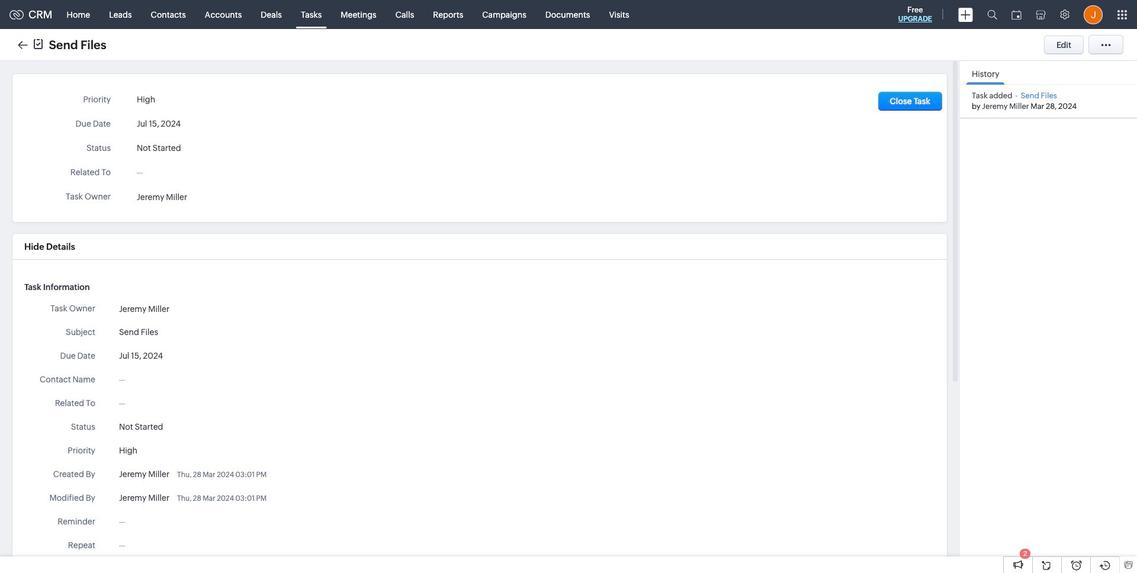 Task type: locate. For each thing, give the bounding box(es) containing it.
search element
[[980, 0, 1005, 29]]

calendar image
[[1012, 10, 1022, 19]]

search image
[[987, 9, 997, 20]]



Task type: describe. For each thing, give the bounding box(es) containing it.
profile element
[[1077, 0, 1110, 29]]

profile image
[[1084, 5, 1103, 24]]

logo image
[[9, 10, 24, 19]]

create menu image
[[958, 7, 973, 22]]

create menu element
[[951, 0, 980, 29]]



Task type: vqa. For each thing, say whether or not it's contained in the screenshot.
Permissions associated with Module Permissions
no



